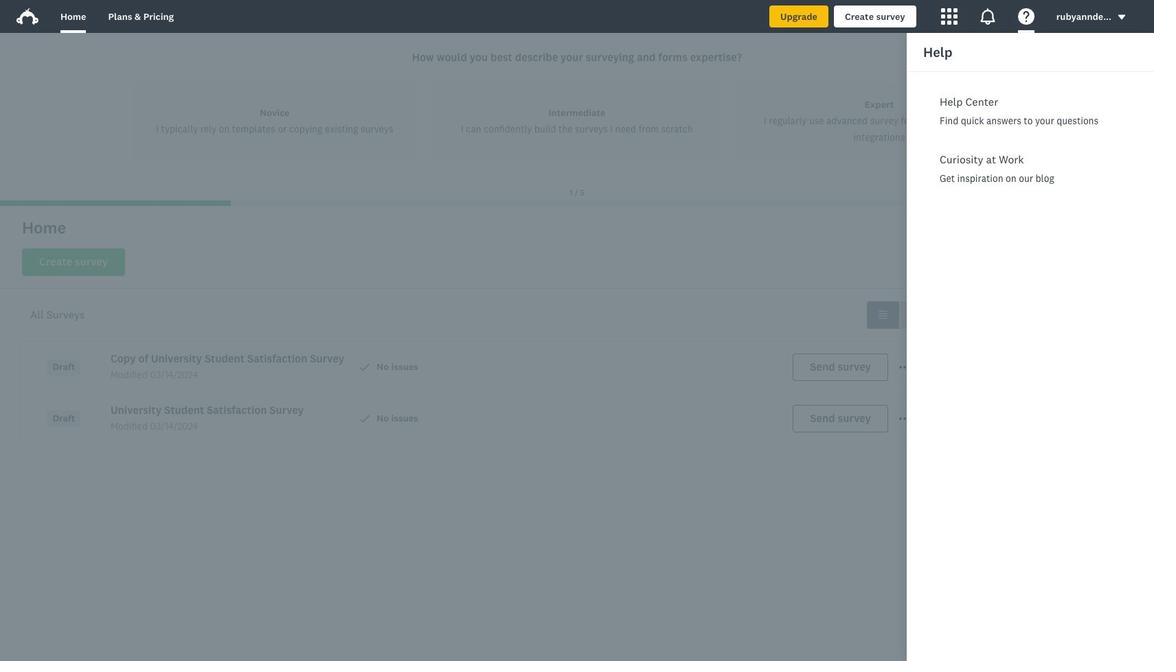 Task type: describe. For each thing, give the bounding box(es) containing it.
no issues image for first open menu image from the bottom
[[360, 415, 370, 424]]

2 open menu image from the top
[[900, 414, 911, 425]]

help icon image
[[1018, 8, 1035, 25]]

1 dialog from the left
[[0, 33, 1155, 206]]

open menu image for first open menu image from the bottom
[[900, 418, 911, 421]]

notification center icon image
[[980, 8, 996, 25]]



Task type: vqa. For each thing, say whether or not it's contained in the screenshot.
Notification center icon
yes



Task type: locate. For each thing, give the bounding box(es) containing it.
0 vertical spatial no issues image
[[360, 363, 370, 373]]

2 no issues image from the top
[[360, 415, 370, 424]]

group
[[867, 302, 932, 329]]

2 brand logo image from the top
[[16, 8, 38, 25]]

1 open menu image from the top
[[900, 362, 911, 373]]

brand logo image
[[16, 5, 38, 27], [16, 8, 38, 25]]

1 vertical spatial no issues image
[[360, 415, 370, 424]]

2 dialog from the left
[[907, 33, 1155, 662]]

2 open menu image from the top
[[900, 418, 911, 421]]

no issues image for second open menu image from the bottom
[[360, 363, 370, 373]]

1 vertical spatial open menu image
[[900, 414, 911, 425]]

1 brand logo image from the top
[[16, 5, 38, 27]]

products icon image
[[941, 8, 958, 25], [941, 8, 958, 25]]

0 vertical spatial open menu image
[[900, 362, 911, 373]]

no issues image
[[360, 363, 370, 373], [360, 415, 370, 424]]

0 vertical spatial open menu image
[[900, 366, 911, 369]]

open menu image for second open menu image from the bottom
[[900, 366, 911, 369]]

1 no issues image from the top
[[360, 363, 370, 373]]

open menu image
[[900, 362, 911, 373], [900, 414, 911, 425]]

dropdown arrow icon image
[[1117, 13, 1127, 22], [1119, 15, 1126, 20]]

dialog
[[0, 33, 1155, 206], [907, 33, 1155, 662]]

1 vertical spatial open menu image
[[900, 418, 911, 421]]

1 open menu image from the top
[[900, 366, 911, 369]]

open menu image
[[900, 366, 911, 369], [900, 418, 911, 421]]



